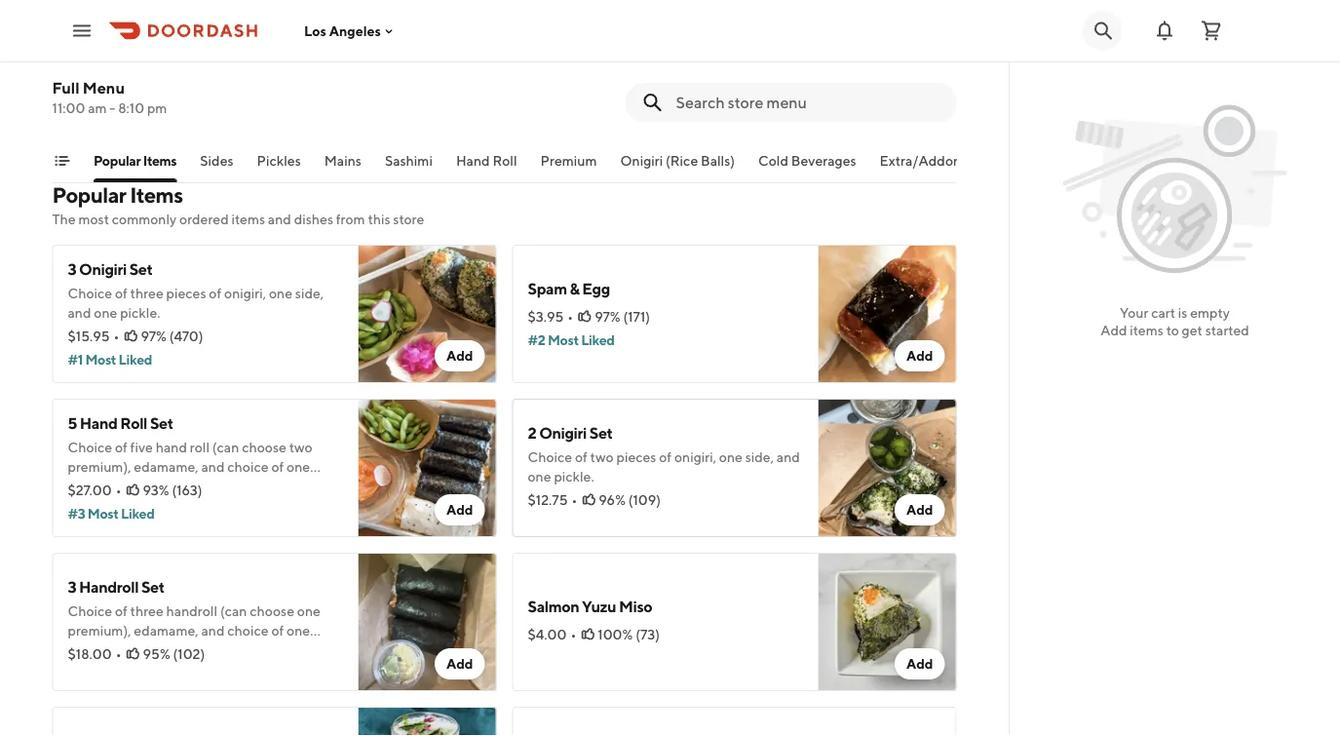 Task type: locate. For each thing, give the bounding box(es) containing it.
2 premium), from the top
[[68, 622, 131, 639]]

•
[[568, 309, 573, 325], [114, 328, 119, 344], [116, 482, 121, 498], [572, 492, 577, 508], [571, 626, 576, 642], [116, 646, 121, 662]]

sashimi. inside 3 handroll set choice of three handroll (can choose one premium), edamame, and choice of one sashimi.
[[68, 642, 117, 658]]

(can right handroll
[[220, 603, 247, 619]]

liked down 97% (171)
[[581, 332, 615, 348]]

5 hand roll set image
[[358, 399, 497, 537]]

2 three from the top
[[130, 603, 164, 619]]

egg
[[582, 279, 610, 298]]

Item Search search field
[[676, 92, 941, 113]]

roll up the five
[[120, 414, 147, 432]]

hand right the sashimi
[[456, 153, 489, 169]]

edamame,
[[134, 459, 199, 475], [134, 622, 199, 639]]

0 vertical spatial 3
[[68, 260, 76, 278]]

pieces
[[166, 285, 206, 301], [617, 449, 657, 465]]

add button for 3 handroll set
[[435, 648, 485, 679]]

choice
[[227, 459, 269, 475], [227, 622, 269, 639]]

$27.00 •
[[68, 482, 121, 498]]

choice down 5
[[68, 439, 112, 455]]

roll
[[492, 153, 517, 169], [120, 414, 147, 432]]

onigiri inside 3 onigiri set choice of three pieces of onigiri, one side, and one pickle.
[[79, 260, 127, 278]]

pickle.
[[120, 305, 160, 321], [554, 468, 594, 485]]

choice up $15.95
[[68, 285, 112, 301]]

3 handroll set image
[[358, 553, 497, 691]]

and inside 5 hand roll set choice of five hand roll (can choose two premium), edamame, and choice of one sashimi.
[[201, 459, 225, 475]]

0 vertical spatial choose
[[242, 439, 286, 455]]

is
[[1178, 305, 1188, 321]]

1 sashimi. from the top
[[68, 478, 117, 494]]

95%
[[143, 646, 170, 662]]

roll inside 5 hand roll set choice of five hand roll (can choose two premium), edamame, and choice of one sashimi.
[[120, 414, 147, 432]]

sides button
[[200, 151, 233, 182]]

balls)
[[700, 153, 735, 169]]

items down your
[[1130, 322, 1164, 338]]

• for 5 hand roll set
[[116, 482, 121, 498]]

choice inside 3 handroll set choice of three handroll (can choose one premium), edamame, and choice of one sashimi.
[[227, 622, 269, 639]]

• for 2 onigiri set
[[572, 492, 577, 508]]

full
[[52, 78, 80, 97]]

hand inside 5 hand roll set choice of five hand roll (can choose two premium), edamame, and choice of one sashimi.
[[80, 414, 117, 432]]

extra/addons button
[[879, 151, 967, 182]]

3 inside 3 handroll set choice of three handroll (can choose one premium), edamame, and choice of one sashimi.
[[68, 578, 76, 596]]

0 vertical spatial roll
[[492, 153, 517, 169]]

most for roll
[[88, 505, 119, 522]]

2 vertical spatial liked
[[121, 505, 154, 522]]

pickle. inside 3 onigiri set choice of three pieces of onigiri, one side, and one pickle.
[[120, 305, 160, 321]]

store
[[393, 211, 424, 227]]

add for 5 hand roll set
[[446, 502, 473, 518]]

beverages
[[791, 153, 856, 169]]

0 vertical spatial premium),
[[68, 459, 131, 475]]

0 horizontal spatial two
[[289, 439, 313, 455]]

choice for 3 handroll set choice of three handroll (can choose one premium), edamame, and choice of one sashimi.
[[68, 603, 112, 619]]

(can
[[212, 439, 239, 455], [220, 603, 247, 619]]

1 vertical spatial three
[[130, 603, 164, 619]]

95% (102)
[[143, 646, 205, 662]]

1 horizontal spatial two
[[590, 449, 614, 465]]

add for salmon yuzu miso
[[907, 656, 933, 672]]

onigiri,
[[224, 285, 266, 301], [675, 449, 717, 465]]

premium), inside 3 handroll set choice of three handroll (can choose one premium), edamame, and choice of one sashimi.
[[68, 622, 131, 639]]

choose
[[242, 439, 286, 455], [250, 603, 294, 619]]

pickles button
[[256, 151, 301, 182]]

set right handroll
[[141, 578, 164, 596]]

liked down 97% (470)
[[119, 351, 152, 368]]

1 horizontal spatial onigiri
[[539, 424, 587, 442]]

2 3 from the top
[[68, 578, 76, 596]]

three up 97% (470)
[[130, 285, 164, 301]]

• up '#3 most liked'
[[116, 482, 121, 498]]

set inside 2 onigiri set choice of two pieces of onigiri, one side, and one pickle.
[[590, 424, 613, 442]]

and inside 3 handroll set choice of three handroll (can choose one premium), edamame, and choice of one sashimi.
[[201, 622, 225, 639]]

0 vertical spatial pickle.
[[120, 305, 160, 321]]

set for 3 handroll set choice of three handroll (can choose one premium), edamame, and choice of one sashimi.
[[141, 578, 164, 596]]

pieces up 96% (109)
[[617, 449, 657, 465]]

choice down handroll
[[68, 603, 112, 619]]

pieces inside 2 onigiri set choice of two pieces of onigiri, one side, and one pickle.
[[617, 449, 657, 465]]

choose inside 5 hand roll set choice of five hand roll (can choose two premium), edamame, and choice of one sashimi.
[[242, 439, 286, 455]]

choice inside 2 onigiri set choice of two pieces of onigiri, one side, and one pickle.
[[528, 449, 572, 465]]

choice inside 3 handroll set choice of three handroll (can choose one premium), edamame, and choice of one sashimi.
[[68, 603, 112, 619]]

set for 3 onigiri set choice of three pieces of onigiri, one side, and one pickle.
[[129, 260, 153, 278]]

1 vertical spatial pieces
[[617, 449, 657, 465]]

3 left handroll
[[68, 578, 76, 596]]

roll inside 'button'
[[492, 153, 517, 169]]

three inside 3 handroll set choice of three handroll (can choose one premium), edamame, and choice of one sashimi.
[[130, 603, 164, 619]]

onigiri, inside 2 onigiri set choice of two pieces of onigiri, one side, and one pickle.
[[675, 449, 717, 465]]

pieces up (470)
[[166, 285, 206, 301]]

3 handroll set choice of three handroll (can choose one premium), edamame, and choice of one sashimi.
[[68, 578, 321, 658]]

1 choice from the top
[[227, 459, 269, 475]]

97% for 97% (171)
[[595, 309, 621, 325]]

1 vertical spatial most
[[85, 351, 116, 368]]

0 vertical spatial (can
[[212, 439, 239, 455]]

2 vertical spatial most
[[88, 505, 119, 522]]

am
[[88, 100, 107, 116]]

set inside 3 onigiri set choice of three pieces of onigiri, one side, and one pickle.
[[129, 260, 153, 278]]

1 horizontal spatial roll
[[492, 153, 517, 169]]

side, inside 3 onigiri set choice of three pieces of onigiri, one side, and one pickle.
[[295, 285, 324, 301]]

most down $3.95 •
[[548, 332, 579, 348]]

3 for handroll
[[68, 578, 76, 596]]

3 for onigiri
[[68, 260, 76, 278]]

set inside 3 handroll set choice of three handroll (can choose one premium), edamame, and choice of one sashimi.
[[141, 578, 164, 596]]

notification bell image
[[1153, 19, 1177, 42]]

liked down 93%
[[121, 505, 154, 522]]

1 vertical spatial onigiri
[[79, 260, 127, 278]]

choice
[[68, 285, 112, 301], [68, 439, 112, 455], [528, 449, 572, 465], [68, 603, 112, 619]]

0 vertical spatial items
[[232, 211, 265, 227]]

open menu image
[[70, 19, 94, 42]]

salmon yuzu miso image
[[818, 553, 957, 691]]

items inside your cart is empty add items to get started
[[1130, 322, 1164, 338]]

add button for spam & egg
[[895, 340, 945, 371]]

97% left (171)
[[595, 309, 621, 325]]

spam & egg
[[528, 279, 610, 298]]

0 horizontal spatial onigiri
[[79, 260, 127, 278]]

1 vertical spatial side,
[[745, 449, 774, 465]]

(can inside 3 handroll set choice of three handroll (can choose one premium), edamame, and choice of one sashimi.
[[220, 603, 247, 619]]

onigiri for 2
[[539, 424, 587, 442]]

pieces inside 3 onigiri set choice of three pieces of onigiri, one side, and one pickle.
[[166, 285, 206, 301]]

1 horizontal spatial onigiri,
[[675, 449, 717, 465]]

0 horizontal spatial side,
[[295, 285, 324, 301]]

1 horizontal spatial pickle.
[[554, 468, 594, 485]]

hand right 5
[[80, 414, 117, 432]]

set down commonly on the top left of the page
[[129, 260, 153, 278]]

premium), up $27.00 •
[[68, 459, 131, 475]]

1 vertical spatial popular
[[52, 182, 126, 208]]

add
[[1101, 322, 1127, 338], [446, 348, 473, 364], [907, 348, 933, 364], [446, 502, 473, 518], [907, 502, 933, 518], [446, 656, 473, 672], [907, 656, 933, 672]]

0 horizontal spatial onigiri,
[[224, 285, 266, 301]]

roll left premium at the top left of the page
[[492, 153, 517, 169]]

and inside 3 onigiri set choice of three pieces of onigiri, one side, and one pickle.
[[68, 305, 91, 321]]

five
[[130, 439, 153, 455]]

3 inside 3 onigiri set choice of three pieces of onigiri, one side, and one pickle.
[[68, 260, 76, 278]]

two
[[289, 439, 313, 455], [590, 449, 614, 465]]

choice for 3 onigiri set choice of three pieces of onigiri, one side, and one pickle.
[[68, 285, 112, 301]]

onigiri inside 2 onigiri set choice of two pieces of onigiri, one side, and one pickle.
[[539, 424, 587, 442]]

0 horizontal spatial items
[[232, 211, 265, 227]]

3 down the the
[[68, 260, 76, 278]]

most down $15.95 •
[[85, 351, 116, 368]]

premium),
[[68, 459, 131, 475], [68, 622, 131, 639]]

and
[[268, 211, 291, 227], [68, 305, 91, 321], [777, 449, 800, 465], [201, 459, 225, 475], [201, 622, 225, 639]]

items
[[143, 153, 176, 169], [130, 182, 183, 208]]

1 horizontal spatial 97%
[[595, 309, 621, 325]]

5 hand roll set choice of five hand roll (can choose two premium), edamame, and choice of one sashimi.
[[68, 414, 313, 494]]

0 vertical spatial popular
[[93, 153, 140, 169]]

0 vertical spatial pieces
[[166, 285, 206, 301]]

0 vertical spatial onigiri,
[[224, 285, 266, 301]]

• for 3 handroll set
[[116, 646, 121, 662]]

items for popular items
[[143, 153, 176, 169]]

set up hand
[[150, 414, 173, 432]]

side, for 3
[[295, 285, 324, 301]]

0 horizontal spatial 97%
[[141, 328, 167, 344]]

96%
[[599, 492, 626, 508]]

set up 96%
[[590, 424, 613, 442]]

add button for 3 onigiri set
[[435, 340, 485, 371]]

0 vertical spatial edamame,
[[134, 459, 199, 475]]

97% left (470)
[[141, 328, 167, 344]]

onigiri inside onigiri (rice balls) button
[[620, 153, 663, 169]]

sashimi. inside 5 hand roll set choice of five hand roll (can choose two premium), edamame, and choice of one sashimi.
[[68, 478, 117, 494]]

$12.75
[[528, 492, 568, 508]]

one
[[269, 285, 292, 301], [94, 305, 117, 321], [719, 449, 743, 465], [287, 459, 310, 475], [528, 468, 551, 485], [297, 603, 321, 619], [287, 622, 310, 639]]

$27.00
[[68, 482, 112, 498]]

three up the 95%
[[130, 603, 164, 619]]

1 vertical spatial edamame,
[[134, 622, 199, 639]]

1 premium), from the top
[[68, 459, 131, 475]]

0 horizontal spatial pickle.
[[120, 305, 160, 321]]

popular items the most commonly ordered items and dishes from this store
[[52, 182, 424, 227]]

1 vertical spatial 3
[[68, 578, 76, 596]]

$4.00 •
[[528, 626, 576, 642]]

#1 most liked
[[68, 351, 152, 368]]

premium), up $18.00 •
[[68, 622, 131, 639]]

• right $12.75
[[572, 492, 577, 508]]

popular items
[[93, 153, 176, 169]]

1 horizontal spatial side,
[[745, 449, 774, 465]]

• right $18.00
[[116, 646, 121, 662]]

93%
[[143, 482, 169, 498]]

choice down the 2
[[528, 449, 572, 465]]

96% (109)
[[599, 492, 661, 508]]

pickle. inside 2 onigiri set choice of two pieces of onigiri, one side, and one pickle.
[[554, 468, 594, 485]]

popular inside popular items the most commonly ordered items and dishes from this store
[[52, 182, 126, 208]]

add button
[[435, 340, 485, 371], [895, 340, 945, 371], [435, 494, 485, 525], [895, 494, 945, 525], [435, 648, 485, 679], [895, 648, 945, 679]]

onigiri right the 2
[[539, 424, 587, 442]]

choice inside 3 onigiri set choice of three pieces of onigiri, one side, and one pickle.
[[68, 285, 112, 301]]

three for handroll
[[130, 603, 164, 619]]

0 vertical spatial sashimi.
[[68, 478, 117, 494]]

0 vertical spatial three
[[130, 285, 164, 301]]

pickle. for 3
[[120, 305, 160, 321]]

• right $4.00
[[571, 626, 576, 642]]

1 vertical spatial onigiri,
[[675, 449, 717, 465]]

mains
[[324, 153, 361, 169]]

cart
[[1151, 305, 1176, 321]]

2 horizontal spatial onigiri
[[620, 153, 663, 169]]

0 horizontal spatial hand
[[80, 414, 117, 432]]

matcha horchata image
[[358, 707, 497, 736]]

three
[[130, 285, 164, 301], [130, 603, 164, 619]]

onigiri (rice balls)
[[620, 153, 735, 169]]

97%
[[595, 309, 621, 325], [141, 328, 167, 344]]

1 horizontal spatial pieces
[[617, 449, 657, 465]]

add button for salmon yuzu miso
[[895, 648, 945, 679]]

pickle. for 2
[[554, 468, 594, 485]]

1 horizontal spatial hand
[[456, 153, 489, 169]]

1 vertical spatial liked
[[119, 351, 152, 368]]

2 sashimi. from the top
[[68, 642, 117, 658]]

0 vertical spatial 97%
[[595, 309, 621, 325]]

(102)
[[173, 646, 205, 662]]

liked for roll
[[121, 505, 154, 522]]

add button for 2 onigiri set
[[895, 494, 945, 525]]

0 vertical spatial most
[[548, 332, 579, 348]]

sashimi.
[[68, 478, 117, 494], [68, 642, 117, 658]]

1 vertical spatial items
[[1130, 322, 1164, 338]]

edamame, down hand
[[134, 459, 199, 475]]

0 vertical spatial onigiri
[[620, 153, 663, 169]]

side, inside 2 onigiri set choice of two pieces of onigiri, one side, and one pickle.
[[745, 449, 774, 465]]

1 vertical spatial sashimi.
[[68, 642, 117, 658]]

1 vertical spatial roll
[[120, 414, 147, 432]]

1 vertical spatial items
[[130, 182, 183, 208]]

items inside popular items the most commonly ordered items and dishes from this store
[[130, 182, 183, 208]]

1 three from the top
[[130, 285, 164, 301]]

choose right roll
[[242, 439, 286, 455]]

(can inside 5 hand roll set choice of five hand roll (can choose two premium), edamame, and choice of one sashimi.
[[212, 439, 239, 455]]

and inside 2 onigiri set choice of two pieces of onigiri, one side, and one pickle.
[[777, 449, 800, 465]]

hand
[[456, 153, 489, 169], [80, 414, 117, 432]]

(171)
[[623, 309, 650, 325]]

5
[[68, 414, 77, 432]]

popular down - at top left
[[93, 153, 140, 169]]

popular up most
[[52, 182, 126, 208]]

most down $27.00 •
[[88, 505, 119, 522]]

pickle. up $12.75 •
[[554, 468, 594, 485]]

handroll
[[79, 578, 139, 596]]

1 vertical spatial (can
[[220, 603, 247, 619]]

(can right roll
[[212, 439, 239, 455]]

97% (171)
[[595, 309, 650, 325]]

pickle. up 97% (470)
[[120, 305, 160, 321]]

1 vertical spatial 97%
[[141, 328, 167, 344]]

liked for set
[[119, 351, 152, 368]]

0 vertical spatial items
[[143, 153, 176, 169]]

popular for popular items the most commonly ordered items and dishes from this store
[[52, 182, 126, 208]]

edamame, up 95% (102)
[[134, 622, 199, 639]]

items up commonly on the top left of the page
[[130, 182, 183, 208]]

0 vertical spatial side,
[[295, 285, 324, 301]]

1 vertical spatial choice
[[227, 622, 269, 639]]

items
[[232, 211, 265, 227], [1130, 322, 1164, 338]]

sashimi. left the 95%
[[68, 642, 117, 658]]

$4.00
[[528, 626, 567, 642]]

pickles
[[256, 153, 301, 169]]

items down pm
[[143, 153, 176, 169]]

1 vertical spatial pickle.
[[554, 468, 594, 485]]

2 choice from the top
[[227, 622, 269, 639]]

2 vertical spatial onigiri
[[539, 424, 587, 442]]

pieces for 2
[[617, 449, 657, 465]]

items right ordered
[[232, 211, 265, 227]]

0 horizontal spatial roll
[[120, 414, 147, 432]]

• up #1 most liked
[[114, 328, 119, 344]]

set for 2 onigiri set choice of two pieces of onigiri, one side, and one pickle.
[[590, 424, 613, 442]]

onigiri, inside 3 onigiri set choice of three pieces of onigiri, one side, and one pickle.
[[224, 285, 266, 301]]

liked
[[581, 332, 615, 348], [119, 351, 152, 368], [121, 505, 154, 522]]

0 horizontal spatial pieces
[[166, 285, 206, 301]]

handroll
[[166, 603, 218, 619]]

1 horizontal spatial items
[[1130, 322, 1164, 338]]

onigiri
[[620, 153, 663, 169], [79, 260, 127, 278], [539, 424, 587, 442]]

three inside 3 onigiri set choice of three pieces of onigiri, one side, and one pickle.
[[130, 285, 164, 301]]

2 edamame, from the top
[[134, 622, 199, 639]]

one inside 5 hand roll set choice of five hand roll (can choose two premium), edamame, and choice of one sashimi.
[[287, 459, 310, 475]]

3 onigiri set image
[[358, 245, 497, 383]]

empty
[[1190, 305, 1230, 321]]

#2 most liked
[[528, 332, 615, 348]]

onigiri, for 2
[[675, 449, 717, 465]]

0 vertical spatial choice
[[227, 459, 269, 475]]

and inside popular items the most commonly ordered items and dishes from this store
[[268, 211, 291, 227]]

sashimi. up #3
[[68, 478, 117, 494]]

1 vertical spatial hand
[[80, 414, 117, 432]]

$15.95
[[68, 328, 110, 344]]

1 edamame, from the top
[[134, 459, 199, 475]]

1 3 from the top
[[68, 260, 76, 278]]

set
[[129, 260, 153, 278], [150, 414, 173, 432], [590, 424, 613, 442], [141, 578, 164, 596]]

$12.75 •
[[528, 492, 577, 508]]

1 vertical spatial choose
[[250, 603, 294, 619]]

choose right handroll
[[250, 603, 294, 619]]

0 vertical spatial hand
[[456, 153, 489, 169]]

3
[[68, 260, 76, 278], [68, 578, 76, 596]]

onigiri left (rice
[[620, 153, 663, 169]]

1 vertical spatial premium),
[[68, 622, 131, 639]]

onigiri down most
[[79, 260, 127, 278]]

onigiri, for 3
[[224, 285, 266, 301]]



Task type: describe. For each thing, give the bounding box(es) containing it.
los
[[304, 23, 326, 39]]

hand inside 'button'
[[456, 153, 489, 169]]

100%
[[598, 626, 633, 642]]

sides
[[200, 153, 233, 169]]

choice for 2 onigiri set choice of two pieces of onigiri, one side, and one pickle.
[[528, 449, 572, 465]]

roll
[[190, 439, 210, 455]]

your cart is empty add items to get started
[[1101, 305, 1250, 338]]

add for 3 handroll set
[[446, 656, 473, 672]]

los angeles button
[[304, 23, 397, 39]]

side, for 2
[[745, 449, 774, 465]]

93% (163)
[[143, 482, 202, 498]]

(rice
[[665, 153, 698, 169]]

pieces for 3
[[166, 285, 206, 301]]

#2
[[528, 332, 545, 348]]

set inside 5 hand roll set choice of five hand roll (can choose two premium), edamame, and choice of one sashimi.
[[150, 414, 173, 432]]

edamame, inside 3 handroll set choice of three handroll (can choose one premium), edamame, and choice of one sashimi.
[[134, 622, 199, 639]]

add for spam & egg
[[907, 348, 933, 364]]

dishes
[[294, 211, 333, 227]]

$3.95 •
[[528, 309, 573, 325]]

#3
[[68, 505, 85, 522]]

sashimi
[[384, 153, 432, 169]]

2 onigiri set image
[[818, 399, 957, 537]]

$3.95
[[528, 309, 564, 325]]

onigiri (rice balls) button
[[620, 151, 735, 182]]

popular for popular items
[[93, 153, 140, 169]]

onigiri for 3
[[79, 260, 127, 278]]

0 items, open order cart image
[[1200, 19, 1223, 42]]

0 vertical spatial liked
[[581, 332, 615, 348]]

the
[[52, 211, 76, 227]]

#3 most liked
[[68, 505, 154, 522]]

8:10
[[118, 100, 144, 116]]

add for 2 onigiri set
[[907, 502, 933, 518]]

choice inside 5 hand roll set choice of five hand roll (can choose two premium), edamame, and choice of one sashimi.
[[227, 459, 269, 475]]

(109)
[[628, 492, 661, 508]]

los angeles
[[304, 23, 381, 39]]

extra/addons
[[879, 153, 967, 169]]

salmon yuzu miso
[[528, 597, 652, 616]]

97% for 97% (470)
[[141, 328, 167, 344]]

from
[[336, 211, 365, 227]]

full menu 11:00 am - 8:10 pm
[[52, 78, 167, 116]]

(73)
[[636, 626, 660, 642]]

cold beverages button
[[758, 151, 856, 182]]

yuzu
[[582, 597, 616, 616]]

premium
[[540, 153, 597, 169]]

most for set
[[85, 351, 116, 368]]

spam & egg image
[[818, 245, 957, 383]]

most
[[78, 211, 109, 227]]

add for 3 onigiri set
[[446, 348, 473, 364]]

three for onigiri
[[130, 285, 164, 301]]

#1
[[68, 351, 83, 368]]

2
[[528, 424, 536, 442]]

cold
[[758, 153, 788, 169]]

items for popular items the most commonly ordered items and dishes from this store
[[130, 182, 183, 208]]

add button for 5 hand roll set
[[435, 494, 485, 525]]

this
[[368, 211, 390, 227]]

hand roll
[[456, 153, 517, 169]]

2 onigiri set choice of two pieces of onigiri, one side, and one pickle.
[[528, 424, 800, 485]]

hand
[[156, 439, 187, 455]]

premium button
[[540, 151, 597, 182]]

choose inside 3 handroll set choice of three handroll (can choose one premium), edamame, and choice of one sashimi.
[[250, 603, 294, 619]]

your
[[1120, 305, 1149, 321]]

two inside 5 hand roll set choice of five hand roll (can choose two premium), edamame, and choice of one sashimi.
[[289, 439, 313, 455]]

sashimi button
[[384, 151, 432, 182]]

get
[[1182, 322, 1203, 338]]

(470)
[[169, 328, 203, 344]]

$18.00 •
[[68, 646, 121, 662]]

premium), inside 5 hand roll set choice of five hand roll (can choose two premium), edamame, and choice of one sashimi.
[[68, 459, 131, 475]]

• for 3 onigiri set
[[114, 328, 119, 344]]

add inside your cart is empty add items to get started
[[1101, 322, 1127, 338]]

choice inside 5 hand roll set choice of five hand roll (can choose two premium), edamame, and choice of one sashimi.
[[68, 439, 112, 455]]

angeles
[[329, 23, 381, 39]]

menu
[[83, 78, 125, 97]]

• up #2 most liked
[[568, 309, 573, 325]]

$15.95 •
[[68, 328, 119, 344]]

100% (73)
[[598, 626, 660, 642]]

&
[[570, 279, 580, 298]]

11:00
[[52, 100, 85, 116]]

commonly
[[112, 211, 177, 227]]

-
[[110, 100, 115, 116]]

to
[[1167, 322, 1179, 338]]

items inside popular items the most commonly ordered items and dishes from this store
[[232, 211, 265, 227]]

ordered
[[179, 211, 229, 227]]

$18.00
[[68, 646, 112, 662]]

mains button
[[324, 151, 361, 182]]

started
[[1206, 322, 1250, 338]]

show menu categories image
[[54, 153, 70, 169]]

(163)
[[172, 482, 202, 498]]

97% (470)
[[141, 328, 203, 344]]

two inside 2 onigiri set choice of two pieces of onigiri, one side, and one pickle.
[[590, 449, 614, 465]]

cold beverages
[[758, 153, 856, 169]]

hand roll button
[[456, 151, 517, 182]]

edamame, inside 5 hand roll set choice of five hand roll (can choose two premium), edamame, and choice of one sashimi.
[[134, 459, 199, 475]]

pm
[[147, 100, 167, 116]]

miso
[[619, 597, 652, 616]]

3 onigiri set choice of three pieces of onigiri, one side, and one pickle.
[[68, 260, 324, 321]]



Task type: vqa. For each thing, say whether or not it's contained in the screenshot.
ONE
yes



